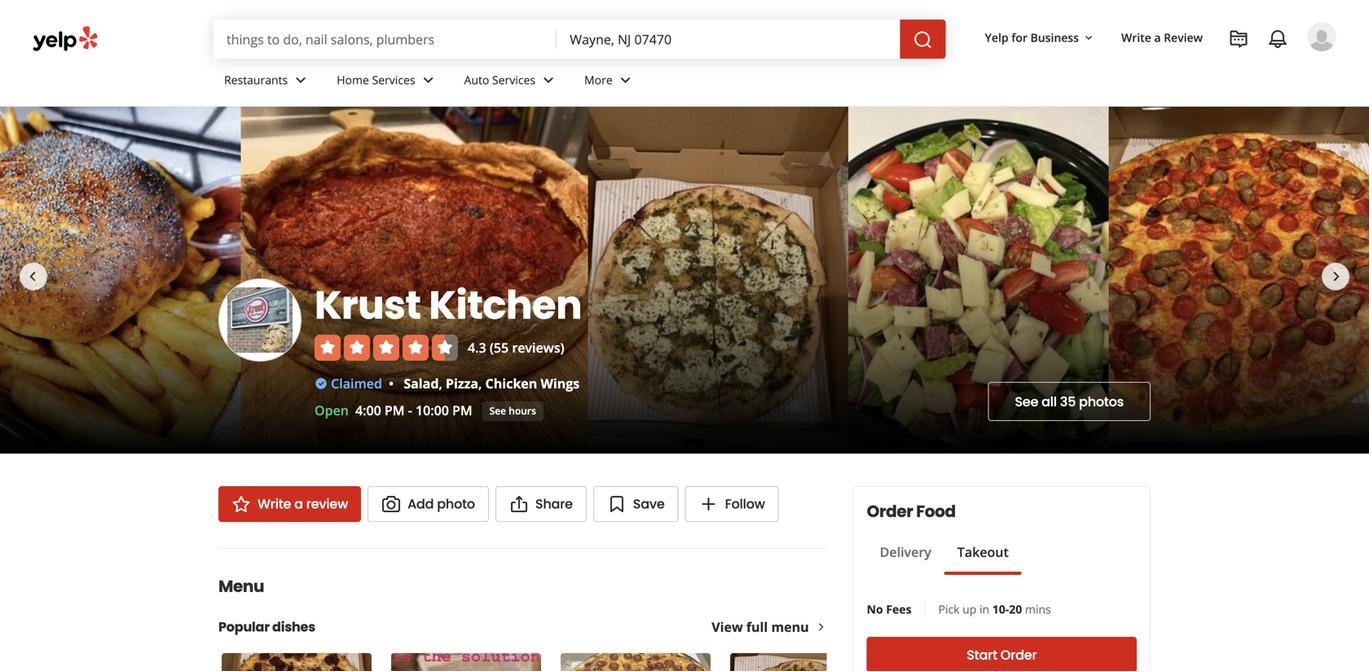 Task type: describe. For each thing, give the bounding box(es) containing it.
review
[[306, 495, 348, 514]]

1 , from the left
[[439, 375, 443, 393]]

dishes
[[272, 618, 315, 637]]

24 chevron down v2 image for home services
[[419, 70, 438, 90]]

auto
[[464, 72, 490, 88]]

see for see all 35 photos
[[1015, 393, 1039, 411]]

auto services
[[464, 72, 536, 88]]

krust kitchen
[[315, 278, 582, 333]]

20
[[1010, 602, 1023, 618]]

tab list containing delivery
[[867, 543, 1022, 576]]

pesto pizza image
[[731, 654, 881, 672]]

write for write a review
[[258, 495, 291, 514]]

kitchen
[[429, 278, 582, 333]]

hours
[[509, 404, 536, 418]]

4:00
[[355, 402, 381, 420]]

business categories element
[[211, 59, 1337, 106]]

home
[[337, 72, 369, 88]]

pizza link
[[446, 375, 479, 393]]

more link
[[572, 59, 649, 106]]

24 save outline v2 image
[[607, 495, 627, 514]]

salad link
[[404, 375, 439, 393]]

projects image
[[1230, 29, 1249, 49]]

4.3 (55 reviews)
[[468, 339, 565, 357]]

claimed
[[331, 375, 382, 393]]

add
[[408, 495, 434, 514]]

1 pm from the left
[[385, 402, 405, 420]]

view full menu link
[[712, 619, 827, 636]]

photo of krust kitchen - madison, nj, us. nyc thin pie 18" image
[[1109, 107, 1370, 454]]

(55
[[490, 339, 509, 357]]

restaurants
[[224, 72, 288, 88]]

24 share v2 image
[[510, 495, 529, 514]]

24 add v2 image
[[699, 495, 719, 514]]

photo of krust kitchen - madison, nj, us. chicago deep dish image
[[241, 107, 588, 454]]

photo
[[437, 495, 475, 514]]

write a review
[[1122, 30, 1203, 45]]

memphis bbq pizza image
[[222, 654, 372, 672]]

see hours
[[490, 404, 536, 418]]

10:00
[[416, 402, 449, 420]]

start
[[967, 647, 998, 665]]

restaurants link
[[211, 59, 324, 106]]

in
[[980, 602, 990, 618]]

next image
[[1327, 267, 1347, 287]]

photo of krust kitchen - madison, nj, us. angelo salad image
[[849, 107, 1109, 454]]

pick up in 10-20 mins
[[939, 602, 1052, 618]]

see for see hours
[[490, 404, 506, 418]]

open 4:00 pm - 10:00 pm
[[315, 402, 473, 420]]

yelp
[[985, 30, 1009, 45]]

write a review link
[[219, 487, 361, 523]]

2 pm from the left
[[453, 402, 473, 420]]

yelp for business
[[985, 30, 1079, 45]]

photos
[[1080, 393, 1124, 411]]

24 star v2 image
[[232, 495, 251, 514]]

see hours link
[[482, 402, 544, 422]]

menu
[[219, 576, 264, 598]]

home services
[[337, 72, 415, 88]]

14 chevron right outline image
[[816, 622, 827, 634]]

previous image
[[23, 267, 42, 287]]

view full menu
[[712, 619, 809, 636]]

the new yorker image
[[561, 654, 711, 672]]

popular
[[219, 618, 270, 637]]

fees
[[887, 602, 912, 618]]

food
[[917, 501, 956, 523]]

yelp for business button
[[979, 23, 1102, 52]]

16 claim filled v2 image
[[315, 378, 328, 391]]

menu
[[772, 619, 809, 636]]

16 chevron down v2 image
[[1083, 32, 1096, 45]]

none field things to do, nail salons, plumbers
[[214, 20, 557, 59]]

wings
[[541, 375, 580, 393]]

start order button
[[867, 638, 1137, 672]]

up
[[963, 602, 977, 618]]

(55 reviews) link
[[490, 339, 565, 357]]



Task type: locate. For each thing, give the bounding box(es) containing it.
business
[[1031, 30, 1079, 45]]

services
[[372, 72, 415, 88], [492, 72, 536, 88]]

salad
[[404, 375, 439, 393]]

review
[[1164, 30, 1203, 45]]

share button
[[496, 487, 587, 523]]

pm left '-'
[[385, 402, 405, 420]]

1 horizontal spatial a
[[1155, 30, 1161, 45]]

order right start
[[1001, 647, 1037, 665]]

4.3 star rating image
[[315, 335, 458, 361]]

1 24 chevron down v2 image from the left
[[419, 70, 438, 90]]

none field address, neighborhood, city, state or zip
[[557, 20, 901, 59]]

a inside write a review link
[[1155, 30, 1161, 45]]

0 horizontal spatial services
[[372, 72, 415, 88]]

0 horizontal spatial write
[[258, 495, 291, 514]]

0 vertical spatial write
[[1122, 30, 1152, 45]]

no fees
[[867, 602, 912, 618]]

home services link
[[324, 59, 451, 106]]

save button
[[593, 487, 679, 523]]

delivery
[[880, 544, 932, 561]]

save
[[633, 495, 665, 514]]

1 horizontal spatial ,
[[479, 375, 482, 393]]

4.3
[[468, 339, 486, 357]]

mins
[[1026, 602, 1052, 618]]

24 camera v2 image
[[382, 495, 401, 514]]

write a review link
[[1115, 23, 1210, 52]]

krust
[[315, 278, 421, 333]]

write for write a review
[[1122, 30, 1152, 45]]

2 none field from the left
[[557, 20, 901, 59]]

follow
[[725, 495, 765, 514]]

, left pizza link
[[439, 375, 443, 393]]

a inside write a review link
[[294, 495, 303, 514]]

-
[[408, 402, 412, 420]]

1 horizontal spatial 24 chevron down v2 image
[[539, 70, 559, 90]]

35
[[1061, 393, 1076, 411]]

24 chevron down v2 image left auto
[[419, 70, 438, 90]]

services right auto
[[492, 72, 536, 88]]

order
[[867, 501, 914, 523], [1001, 647, 1037, 665]]

takeout
[[958, 544, 1009, 561]]

pizza
[[446, 375, 479, 393]]

chicken wings link
[[486, 375, 580, 393]]

1 vertical spatial a
[[294, 495, 303, 514]]

write left review
[[1122, 30, 1152, 45]]

0 vertical spatial order
[[867, 501, 914, 523]]

2 horizontal spatial 24 chevron down v2 image
[[616, 70, 636, 90]]

share
[[536, 495, 573, 514]]

address, neighborhood, city, state or zip text field
[[557, 20, 901, 59]]

1 horizontal spatial write
[[1122, 30, 1152, 45]]

add photo link
[[368, 487, 489, 523]]

0 horizontal spatial a
[[294, 495, 303, 514]]

1 horizontal spatial order
[[1001, 647, 1037, 665]]

24 chevron down v2 image
[[291, 70, 311, 90]]

follow button
[[685, 487, 779, 523]]

24 chevron down v2 image for more
[[616, 70, 636, 90]]

full
[[747, 619, 768, 636]]

add photo
[[408, 495, 475, 514]]

write
[[1122, 30, 1152, 45], [258, 495, 291, 514]]

services for auto services
[[492, 72, 536, 88]]

0 vertical spatial a
[[1155, 30, 1161, 45]]

0 horizontal spatial pm
[[385, 402, 405, 420]]

2 , from the left
[[479, 375, 482, 393]]

open
[[315, 402, 349, 420]]

see all 35 photos
[[1015, 393, 1124, 411]]

see left hours in the left of the page
[[490, 404, 506, 418]]

24 chevron down v2 image
[[419, 70, 438, 90], [539, 70, 559, 90], [616, 70, 636, 90]]

1 none field from the left
[[214, 20, 557, 59]]

popular dishes
[[219, 618, 315, 637]]

photo of krust kitchen - madison, nj, us. cheese steak bomb image
[[0, 107, 241, 454]]

a
[[1155, 30, 1161, 45], [294, 495, 303, 514]]

notifications image
[[1269, 29, 1288, 49]]

1 vertical spatial write
[[258, 495, 291, 514]]

24 chevron down v2 image inside auto services link
[[539, 70, 559, 90]]

view
[[712, 619, 743, 636]]

chicken
[[486, 375, 538, 393]]

, left the chicken on the left bottom of page
[[479, 375, 482, 393]]

order inside start order button
[[1001, 647, 1037, 665]]

pm
[[385, 402, 405, 420], [453, 402, 473, 420]]

reviews)
[[512, 339, 565, 357]]

0 horizontal spatial ,
[[439, 375, 443, 393]]

a for review
[[1155, 30, 1161, 45]]

2 services from the left
[[492, 72, 536, 88]]

1 vertical spatial order
[[1001, 647, 1037, 665]]

salad , pizza , chicken wings
[[404, 375, 580, 393]]

photo of krust kitchen - madison, nj, us. pesto pizza image
[[588, 107, 849, 454]]

search image
[[914, 30, 933, 50]]

3 24 chevron down v2 image from the left
[[616, 70, 636, 90]]

pm down pizza
[[453, 402, 473, 420]]

24 chevron down v2 image inside more link
[[616, 70, 636, 90]]

0 horizontal spatial 24 chevron down v2 image
[[419, 70, 438, 90]]

24 chevron down v2 image for auto services
[[539, 70, 559, 90]]

takeout tab panel
[[867, 576, 1022, 582]]

write a review
[[258, 495, 348, 514]]

order up the delivery
[[867, 501, 914, 523]]

user actions element
[[972, 20, 1360, 121]]

1 horizontal spatial pm
[[453, 402, 473, 420]]

write inside 'user actions' element
[[1122, 30, 1152, 45]]

write right 24 star v2 image
[[258, 495, 291, 514]]

1 services from the left
[[372, 72, 415, 88]]

all
[[1042, 393, 1057, 411]]

1 horizontal spatial services
[[492, 72, 536, 88]]

,
[[439, 375, 443, 393], [479, 375, 482, 393]]

2 24 chevron down v2 image from the left
[[539, 70, 559, 90]]

24 chevron down v2 image inside home services link
[[419, 70, 438, 90]]

10-
[[993, 602, 1010, 618]]

see all 35 photos link
[[988, 382, 1151, 422]]

no
[[867, 602, 884, 618]]

None search field
[[214, 20, 946, 59]]

things to do, nail salons, plumbers text field
[[214, 20, 557, 59]]

see
[[1015, 393, 1039, 411], [490, 404, 506, 418]]

churros image
[[391, 654, 541, 672]]

auto services link
[[451, 59, 572, 106]]

tab list
[[867, 543, 1022, 576]]

24 chevron down v2 image right auto services
[[539, 70, 559, 90]]

1 horizontal spatial see
[[1015, 393, 1039, 411]]

start order
[[967, 647, 1037, 665]]

services for home services
[[372, 72, 415, 88]]

a for review
[[294, 495, 303, 514]]

order food
[[867, 501, 956, 523]]

0 horizontal spatial see
[[490, 404, 506, 418]]

gary o. image
[[1308, 22, 1337, 51]]

services right home
[[372, 72, 415, 88]]

see left all
[[1015, 393, 1039, 411]]

pick
[[939, 602, 960, 618]]

None field
[[214, 20, 557, 59], [557, 20, 901, 59]]

24 chevron down v2 image right more
[[616, 70, 636, 90]]

for
[[1012, 30, 1028, 45]]

0 horizontal spatial order
[[867, 501, 914, 523]]

more
[[585, 72, 613, 88]]

menu element
[[192, 549, 884, 672]]



Task type: vqa. For each thing, say whether or not it's contained in the screenshot.
AUSTIN, TX link
no



